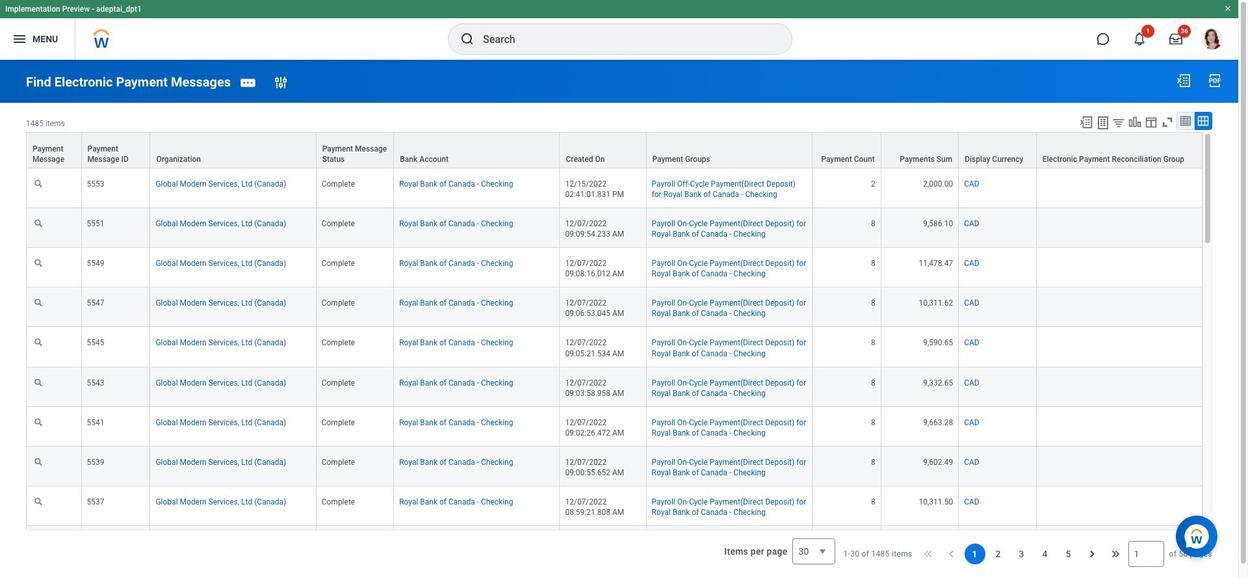 Task type: vqa. For each thing, say whether or not it's contained in the screenshot.
left Manager
no



Task type: describe. For each thing, give the bounding box(es) containing it.
1 row from the top
[[26, 132, 1203, 168]]

6 row from the top
[[26, 327, 1203, 367]]

inbox large image
[[1170, 33, 1183, 46]]

table image
[[1180, 114, 1193, 127]]

2 row from the top
[[26, 168, 1203, 208]]

expand table image
[[1197, 114, 1210, 127]]

9 row from the top
[[26, 447, 1203, 486]]

list inside pagination element
[[965, 544, 1079, 564]]

3 row from the top
[[26, 208, 1203, 248]]

Search Workday  search field
[[483, 25, 765, 53]]

view printable version (pdf) image
[[1208, 73, 1223, 88]]

close environment banner image
[[1225, 5, 1232, 12]]

chevron left small image
[[945, 547, 958, 560]]

4 row from the top
[[26, 248, 1203, 288]]

justify image
[[12, 31, 27, 47]]

click to view/edit grid preferences image
[[1145, 115, 1159, 129]]

search image
[[460, 31, 475, 47]]

5 row from the top
[[26, 288, 1203, 327]]

7 row from the top
[[26, 367, 1203, 407]]

profile logan mcneil image
[[1202, 29, 1223, 52]]

Go to page number text field
[[1129, 541, 1164, 567]]



Task type: locate. For each thing, give the bounding box(es) containing it.
status inside pagination element
[[844, 549, 913, 559]]

find electronic payment messages - expand/collapse chart image
[[1128, 115, 1143, 129]]

banner
[[0, 0, 1239, 60]]

row
[[26, 132, 1203, 168], [26, 168, 1203, 208], [26, 208, 1203, 248], [26, 248, 1203, 288], [26, 288, 1203, 327], [26, 327, 1203, 367], [26, 367, 1203, 407], [26, 407, 1203, 447], [26, 447, 1203, 486], [26, 486, 1203, 526], [26, 526, 1203, 566]]

cell
[[1037, 168, 1203, 208], [1037, 208, 1203, 248], [1037, 248, 1203, 288], [1037, 288, 1203, 327], [1037, 327, 1203, 367], [1037, 367, 1203, 407], [1037, 407, 1203, 447], [1037, 447, 1203, 486], [26, 526, 82, 566], [82, 526, 151, 566], [151, 526, 317, 566], [317, 526, 394, 566], [394, 526, 560, 566], [560, 526, 647, 566], [647, 526, 813, 566], [813, 526, 882, 566], [882, 526, 959, 566], [959, 526, 1037, 566], [1037, 526, 1203, 566]]

10 row from the top
[[26, 486, 1203, 526]]

export to excel image
[[1080, 115, 1094, 129]]

status
[[844, 549, 913, 559]]

select to filter grid data image
[[1112, 116, 1126, 129]]

notifications large image
[[1134, 33, 1147, 46]]

fullscreen image
[[1161, 115, 1175, 129]]

list
[[965, 544, 1079, 564]]

change selection image
[[273, 75, 289, 90]]

find electronic payment messages element
[[26, 74, 231, 90]]

toolbar
[[1074, 112, 1213, 132]]

items per page element
[[723, 531, 836, 572]]

main content
[[0, 60, 1239, 578]]

export to excel image
[[1176, 73, 1192, 88]]

8 row from the top
[[26, 407, 1203, 447]]

11 row from the top
[[26, 526, 1203, 566]]

chevron 2x left small image
[[922, 547, 935, 560]]

chevron right small image
[[1086, 547, 1099, 560]]

export to worksheets image
[[1096, 115, 1111, 131]]

pagination element
[[844, 531, 1213, 577]]

chevron 2x right small image
[[1109, 547, 1122, 560]]



